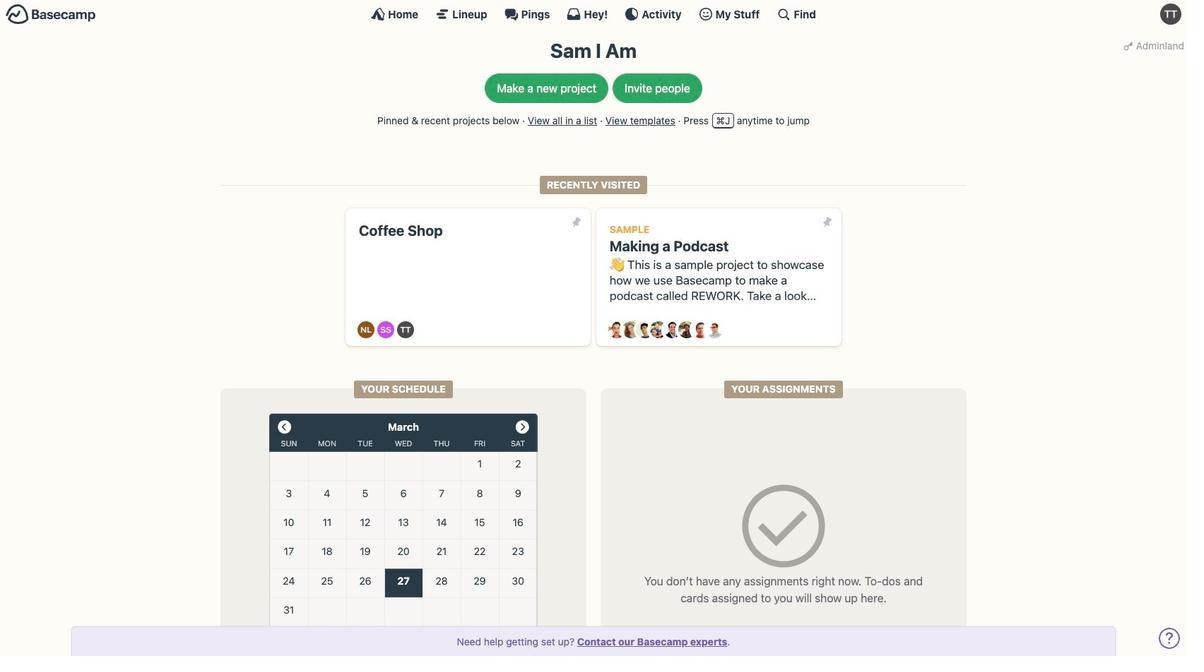 Task type: vqa. For each thing, say whether or not it's contained in the screenshot.
"Nicole Katz" "IMAGE"
yes



Task type: describe. For each thing, give the bounding box(es) containing it.
main element
[[0, 0, 1187, 28]]

sarah silvers image
[[378, 322, 395, 339]]

nicole katz image
[[678, 322, 695, 339]]

jennifer young image
[[650, 322, 667, 339]]

josh fiske image
[[664, 322, 681, 339]]

terry turtle image
[[397, 322, 414, 339]]



Task type: locate. For each thing, give the bounding box(es) containing it.
terry turtle image
[[1161, 4, 1182, 25]]

jared davis image
[[637, 322, 653, 339]]

annie bryan image
[[609, 322, 626, 339]]

keyboard shortcut: ⌘ + / image
[[777, 7, 791, 21]]

natalie lubich image
[[358, 322, 375, 339]]

victor cooper image
[[706, 322, 723, 339]]

switch accounts image
[[6, 4, 96, 25]]

cheryl walters image
[[623, 322, 640, 339]]

steve marsh image
[[692, 322, 709, 339]]



